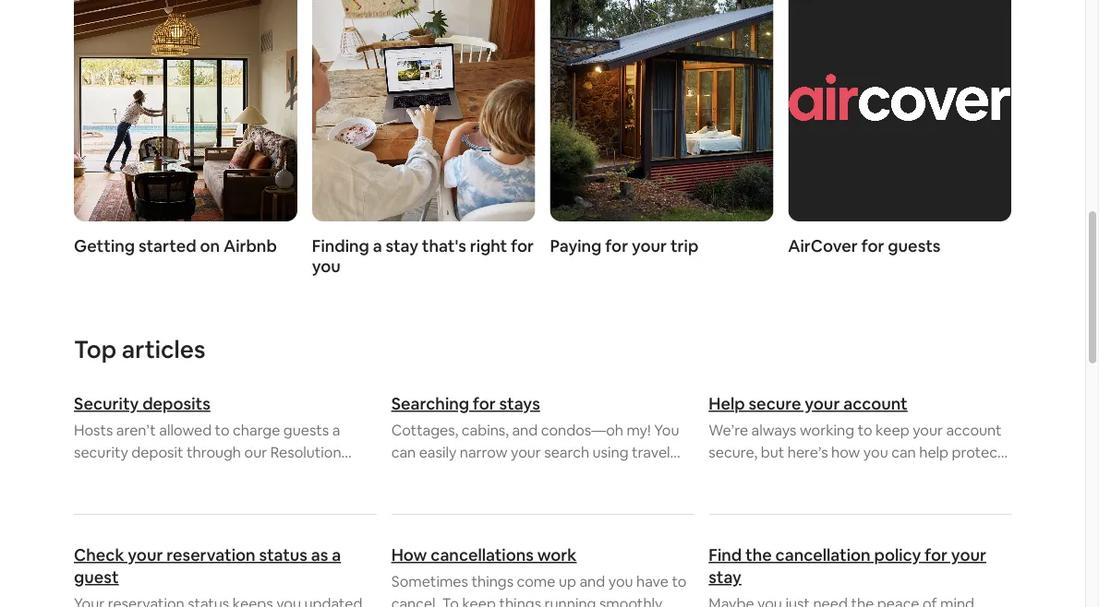 Task type: vqa. For each thing, say whether or not it's contained in the screenshot.
ADULT AND CHILD SITTING AT A TABLE, SEARCHING AIRBNB LISTINGS ON A LAPTOP. image at the left top of the page
yes



Task type: locate. For each thing, give the bounding box(es) containing it.
articles
[[122, 334, 205, 365]]

using
[[593, 443, 629, 462]]

running
[[545, 594, 596, 608]]

as inside help secure your account we're always working to keep your account secure, but here's how you can help protect your information as well.
[[824, 465, 839, 484]]

check your reservation status as a guest
[[74, 545, 341, 589]]

you
[[312, 256, 341, 278], [863, 443, 888, 462], [608, 572, 633, 591]]

guests
[[888, 236, 941, 257], [283, 421, 329, 440]]

0 horizontal spatial can
[[391, 443, 416, 462]]

and down stays
[[512, 421, 538, 440]]

0 horizontal spatial and
[[433, 465, 458, 484]]

stay
[[386, 236, 418, 257], [709, 567, 742, 589]]

2 horizontal spatial and
[[580, 572, 605, 591]]

0 horizontal spatial as
[[311, 545, 328, 567]]

1 vertical spatial the
[[424, 487, 447, 506]]

0 vertical spatial stay
[[386, 236, 418, 257]]

for inside searching for stays cottages, cabins, and condos—oh my! you can easily narrow your search using travel dates and filters to find an available listing with the a…
[[473, 393, 496, 415]]

your left trip
[[632, 236, 667, 257]]

you inside finding a stay that's right for you
[[312, 256, 341, 278]]

the right find
[[745, 545, 772, 567]]

0 vertical spatial a
[[373, 236, 382, 257]]

your right policy at the right bottom
[[951, 545, 986, 567]]

0 horizontal spatial the
[[196, 465, 219, 484]]

as inside check your reservation status as a guest
[[311, 545, 328, 567]]

have
[[636, 572, 669, 591]]

1 vertical spatial things
[[499, 594, 541, 608]]

for right right
[[511, 236, 534, 257]]

0 vertical spatial airbnb
[[223, 236, 277, 257]]

1 vertical spatial and
[[433, 465, 458, 484]]

your
[[632, 236, 667, 257], [805, 393, 840, 415], [913, 421, 943, 440], [511, 443, 541, 462], [709, 465, 739, 484], [128, 545, 163, 567], [951, 545, 986, 567]]

keep
[[876, 421, 909, 440], [462, 594, 496, 608]]

guests up resolution
[[283, 421, 329, 440]]

things
[[471, 572, 514, 591], [499, 594, 541, 608]]

available
[[571, 465, 629, 484]]

help
[[709, 393, 745, 415]]

paying for your trip
[[550, 236, 699, 257]]

your up working
[[805, 393, 840, 415]]

we
[[131, 487, 151, 506]]

find
[[521, 465, 548, 484]]

to inside security deposits hosts aren't allowed to charge guests a security deposit through our resolution center or outside the airbnb platform. instead, we inform gu…
[[215, 421, 230, 440]]

your inside searching for stays cottages, cabins, and condos—oh my! you can easily narrow your search using travel dates and filters to find an available listing with the a…
[[511, 443, 541, 462]]

keep inside help secure your account we're always working to keep your account secure, but here's how you can help protect your information as well.
[[876, 421, 909, 440]]

2 vertical spatial and
[[580, 572, 605, 591]]

2 horizontal spatial the
[[745, 545, 772, 567]]

paying
[[550, 236, 602, 257]]

account up working
[[843, 393, 908, 415]]

to
[[215, 421, 230, 440], [858, 421, 872, 440], [504, 465, 518, 484], [672, 572, 687, 591]]

for
[[511, 236, 534, 257], [605, 236, 628, 257], [861, 236, 884, 257], [473, 393, 496, 415], [925, 545, 948, 567]]

0 vertical spatial things
[[471, 572, 514, 591]]

your right "check"
[[128, 545, 163, 567]]

your up find
[[511, 443, 541, 462]]

to
[[442, 594, 459, 608]]

as right the status
[[311, 545, 328, 567]]

0 vertical spatial keep
[[876, 421, 909, 440]]

find
[[709, 545, 742, 567]]

airbnb down our
[[222, 465, 268, 484]]

check
[[74, 545, 124, 567]]

instead,
[[74, 487, 128, 506]]

1 horizontal spatial you
[[608, 572, 633, 591]]

can
[[391, 443, 416, 462], [891, 443, 916, 462]]

can inside searching for stays cottages, cabins, and condos—oh my! you can easily narrow your search using travel dates and filters to find an available listing with the a…
[[391, 443, 416, 462]]

the inside find the cancellation policy for your stay
[[745, 545, 772, 567]]

trip
[[670, 236, 699, 257]]

how
[[391, 545, 427, 567]]

0 horizontal spatial account
[[843, 393, 908, 415]]

the down through
[[196, 465, 219, 484]]

airbnb
[[223, 236, 277, 257], [222, 465, 268, 484]]

help secure your account we're always working to keep your account secure, but here's how you can help protect your information as well.
[[709, 393, 1003, 484]]

aren't
[[116, 421, 156, 440]]

0 vertical spatial the
[[196, 465, 219, 484]]

0 vertical spatial guests
[[888, 236, 941, 257]]

your up help
[[913, 421, 943, 440]]

1 horizontal spatial account
[[946, 421, 1002, 440]]

adult and child sitting at a table, searching airbnb listings on a laptop. image
[[312, 0, 535, 222]]

a right the status
[[332, 545, 341, 567]]

2 vertical spatial the
[[745, 545, 772, 567]]

searching for stays link
[[391, 393, 694, 416]]

to down help secure your account link
[[858, 421, 872, 440]]

searching for stays cottages, cabins, and condos—oh my! you can easily narrow your search using travel dates and filters to find an available listing with the a…
[[391, 393, 679, 506]]

account
[[843, 393, 908, 415], [946, 421, 1002, 440]]

1 vertical spatial a
[[332, 421, 340, 440]]

things down the cancellations
[[471, 572, 514, 591]]

how
[[831, 443, 860, 462]]

information
[[742, 465, 821, 484]]

paying for your trip link
[[550, 0, 773, 257]]

1 vertical spatial you
[[863, 443, 888, 462]]

2 can from the left
[[891, 443, 916, 462]]

allowed
[[159, 421, 212, 440]]

0 horizontal spatial keep
[[462, 594, 496, 608]]

on
[[200, 236, 220, 257]]

guests right aircover
[[888, 236, 941, 257]]

for up 'cabins,'
[[473, 393, 496, 415]]

1 horizontal spatial can
[[891, 443, 916, 462]]

a inside check your reservation status as a guest
[[332, 545, 341, 567]]

to left find
[[504, 465, 518, 484]]

our
[[244, 443, 267, 462]]

1 vertical spatial keep
[[462, 594, 496, 608]]

2 vertical spatial a
[[332, 545, 341, 567]]

for for searching for stays cottages, cabins, and condos—oh my! you can easily narrow your search using travel dates and filters to find an available listing with the a…
[[473, 393, 496, 415]]

can left help
[[891, 443, 916, 462]]

the left the a…
[[424, 487, 447, 506]]

keep right the to
[[462, 594, 496, 608]]

stay left that's
[[386, 236, 418, 257]]

a house in the woods with floor to ceiling windows, with a person relaxing inside. image
[[550, 0, 773, 222]]

with
[[391, 487, 421, 506]]

1 vertical spatial guests
[[283, 421, 329, 440]]

aircover
[[788, 236, 858, 257]]

a
[[373, 236, 382, 257], [332, 421, 340, 440], [332, 545, 341, 567]]

can up dates at bottom left
[[391, 443, 416, 462]]

0 vertical spatial you
[[312, 256, 341, 278]]

2 vertical spatial you
[[608, 572, 633, 591]]

1 horizontal spatial keep
[[876, 421, 909, 440]]

1 horizontal spatial as
[[824, 465, 839, 484]]

for inside finding a stay that's right for you
[[511, 236, 534, 257]]

1 horizontal spatial the
[[424, 487, 447, 506]]

1 vertical spatial account
[[946, 421, 1002, 440]]

a right finding
[[373, 236, 382, 257]]

things down come at the bottom
[[499, 594, 541, 608]]

and inside how cancellations work sometimes things come up and you have to cancel. to keep things running smoothly
[[580, 572, 605, 591]]

keep inside how cancellations work sometimes things come up and you have to cancel. to keep things running smoothly
[[462, 594, 496, 608]]

getting started on airbnb link
[[74, 0, 297, 257]]

account up protect
[[946, 421, 1002, 440]]

1 vertical spatial airbnb
[[222, 465, 268, 484]]

my!
[[627, 421, 651, 440]]

1 can from the left
[[391, 443, 416, 462]]

1 horizontal spatial guests
[[888, 236, 941, 257]]

always
[[751, 421, 797, 440]]

person opening a glass sliding door in a nicely designed space image
[[74, 0, 297, 222]]

airbnb right on at top
[[223, 236, 277, 257]]

0 vertical spatial as
[[824, 465, 839, 484]]

and right up
[[580, 572, 605, 591]]

to inside help secure your account we're always working to keep your account secure, but here's how you can help protect your information as well.
[[858, 421, 872, 440]]

to right have
[[672, 572, 687, 591]]

the
[[196, 465, 219, 484], [424, 487, 447, 506], [745, 545, 772, 567]]

outside
[[142, 465, 193, 484]]

you inside how cancellations work sometimes things come up and you have to cancel. to keep things running smoothly
[[608, 572, 633, 591]]

stay down find
[[709, 567, 742, 589]]

1 horizontal spatial stay
[[709, 567, 742, 589]]

filters
[[462, 465, 500, 484]]

finding a stay that's right for you link
[[312, 0, 535, 278]]

for right paying
[[605, 236, 628, 257]]

the inside searching for stays cottages, cabins, and condos—oh my! you can easily narrow your search using travel dates and filters to find an available listing with the a…
[[424, 487, 447, 506]]

deposits
[[142, 393, 210, 415]]

0 vertical spatial and
[[512, 421, 538, 440]]

cottages,
[[391, 421, 458, 440]]

1 vertical spatial as
[[311, 545, 328, 567]]

a up resolution
[[332, 421, 340, 440]]

2 horizontal spatial you
[[863, 443, 888, 462]]

for right aircover
[[861, 236, 884, 257]]

or
[[124, 465, 139, 484]]

for for aircover for guests
[[861, 236, 884, 257]]

0 horizontal spatial stay
[[386, 236, 418, 257]]

protect
[[952, 443, 1003, 462]]

for right policy at the right bottom
[[925, 545, 948, 567]]

stay inside find the cancellation policy for your stay
[[709, 567, 742, 589]]

0 horizontal spatial you
[[312, 256, 341, 278]]

keep down help secure your account link
[[876, 421, 909, 440]]

1 vertical spatial stay
[[709, 567, 742, 589]]

work
[[537, 545, 577, 567]]

that's
[[422, 236, 466, 257]]

inform
[[154, 487, 199, 506]]

to up through
[[215, 421, 230, 440]]

0 horizontal spatial guests
[[283, 421, 329, 440]]

deposit
[[131, 443, 183, 462]]

as left well.
[[824, 465, 839, 484]]

and down easily
[[433, 465, 458, 484]]



Task type: describe. For each thing, give the bounding box(es) containing it.
security
[[74, 443, 128, 462]]

search
[[544, 443, 589, 462]]

security deposits hosts aren't allowed to charge guests a security deposit through our resolution center or outside the airbnb platform. instead, we inform gu…
[[74, 393, 341, 506]]

security deposits link
[[74, 393, 377, 416]]

you inside help secure your account we're always working to keep your account secure, but here's how you can help protect your information as well.
[[863, 443, 888, 462]]

but
[[761, 443, 784, 462]]

cancel.
[[391, 594, 439, 608]]

finding a stay that's right for you
[[312, 236, 534, 278]]

narrow
[[460, 443, 508, 462]]

guests inside security deposits hosts aren't allowed to charge guests a security deposit through our resolution center or outside the airbnb platform. instead, we inform gu…
[[283, 421, 329, 440]]

guests inside aircover for guests link
[[888, 236, 941, 257]]

searching
[[391, 393, 469, 415]]

getting started on airbnb
[[74, 236, 277, 257]]

1 horizontal spatial and
[[512, 421, 538, 440]]

up
[[559, 572, 576, 591]]

secure,
[[709, 443, 758, 462]]

well.
[[842, 465, 873, 484]]

a inside finding a stay that's right for you
[[373, 236, 382, 257]]

top
[[74, 334, 117, 365]]

we're
[[709, 421, 748, 440]]

working
[[800, 421, 854, 440]]

how cancellations work sometimes things come up and you have to cancel. to keep things running smoothly
[[391, 545, 687, 608]]

airbnb inside "link"
[[223, 236, 277, 257]]

platform.
[[272, 465, 334, 484]]

aircover for guests link
[[788, 0, 1011, 257]]

gu…
[[202, 487, 230, 506]]

sometimes
[[391, 572, 468, 591]]

right
[[470, 236, 507, 257]]

the logo for aircover, in red and white letters, on a black background. image
[[788, 0, 1011, 222]]

stay inside finding a stay that's right for you
[[386, 236, 418, 257]]

guest
[[74, 567, 119, 589]]

for inside find the cancellation policy for your stay
[[925, 545, 948, 567]]

security
[[74, 393, 139, 415]]

check your reservation status as a guest link
[[74, 545, 377, 589]]

status
[[259, 545, 308, 567]]

a…
[[450, 487, 469, 506]]

help secure your account link
[[709, 393, 1011, 416]]

policy
[[874, 545, 921, 567]]

can inside help secure your account we're always working to keep your account secure, but here's how you can help protect your information as well.
[[891, 443, 916, 462]]

an
[[551, 465, 568, 484]]

getting
[[74, 236, 135, 257]]

charge
[[233, 421, 280, 440]]

your inside find the cancellation policy for your stay
[[951, 545, 986, 567]]

dates
[[391, 465, 429, 484]]

find the cancellation policy for your stay
[[709, 545, 986, 589]]

travel
[[632, 443, 670, 462]]

easily
[[419, 443, 457, 462]]

the inside security deposits hosts aren't allowed to charge guests a security deposit through our resolution center or outside the airbnb platform. instead, we inform gu…
[[196, 465, 219, 484]]

through
[[187, 443, 241, 462]]

center
[[74, 465, 121, 484]]

to inside searching for stays cottages, cabins, and condos—oh my! you can easily narrow your search using travel dates and filters to find an available listing with the a…
[[504, 465, 518, 484]]

airbnb inside security deposits hosts aren't allowed to charge guests a security deposit through our resolution center or outside the airbnb platform. instead, we inform gu…
[[222, 465, 268, 484]]

find the cancellation policy for your stay link
[[709, 545, 1011, 589]]

hosts
[[74, 421, 113, 440]]

started
[[138, 236, 196, 257]]

come
[[517, 572, 556, 591]]

here's
[[788, 443, 828, 462]]

cabins,
[[462, 421, 509, 440]]

aircover for guests
[[788, 236, 941, 257]]

a inside security deposits hosts aren't allowed to charge guests a security deposit through our resolution center or outside the airbnb platform. instead, we inform gu…
[[332, 421, 340, 440]]

your down secure,
[[709, 465, 739, 484]]

finding
[[312, 236, 369, 257]]

secure
[[749, 393, 801, 415]]

your inside check your reservation status as a guest
[[128, 545, 163, 567]]

stays
[[499, 393, 540, 415]]

top articles
[[74, 334, 205, 365]]

help
[[919, 443, 949, 462]]

reservation
[[167, 545, 255, 567]]

cancellations
[[431, 545, 534, 567]]

for for paying for your trip
[[605, 236, 628, 257]]

condos—oh
[[541, 421, 623, 440]]

to inside how cancellations work sometimes things come up and you have to cancel. to keep things running smoothly
[[672, 572, 687, 591]]

how cancellations work link
[[391, 545, 694, 567]]

cancellation
[[775, 545, 871, 567]]

listing
[[633, 465, 673, 484]]

resolution
[[270, 443, 341, 462]]

you
[[654, 421, 679, 440]]

0 vertical spatial account
[[843, 393, 908, 415]]



